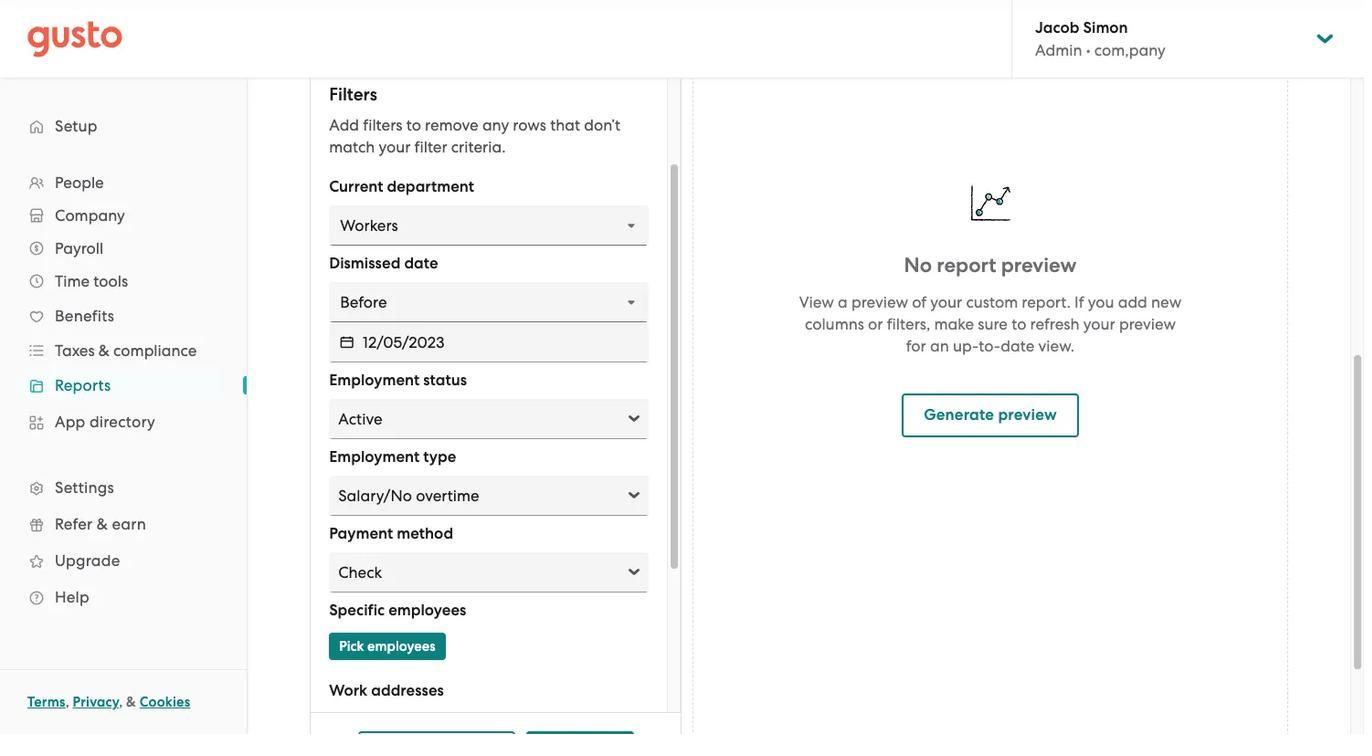 Task type: locate. For each thing, give the bounding box(es) containing it.
list
[[0, 166, 247, 616]]

calendar outline image
[[340, 334, 354, 352]]

employment status
[[329, 371, 467, 390]]

to
[[406, 116, 421, 134], [1012, 315, 1027, 333]]

status
[[423, 371, 467, 390]]

specific
[[329, 601, 385, 621]]

list containing people
[[0, 166, 247, 616]]

payment
[[329, 525, 393, 544]]

to inside 'view a preview of your custom report. if you add new columns or filters, make sure to refresh your preview for an up-to-date view.'
[[1012, 315, 1027, 333]]

your down you
[[1084, 315, 1116, 333]]

filters
[[329, 84, 377, 105]]

privacy
[[73, 695, 119, 711]]

your up the make
[[931, 293, 963, 311]]

date right dismissed
[[404, 254, 438, 273]]

preview right generate
[[998, 405, 1057, 424]]

MM/DD/YYYY field
[[363, 323, 649, 363]]

1 vertical spatial employment
[[329, 448, 420, 467]]

0 horizontal spatial date
[[404, 254, 438, 273]]

up-
[[953, 337, 979, 355]]

1 employment from the top
[[329, 371, 420, 390]]

1 horizontal spatial ,
[[119, 695, 123, 711]]

work addresses
[[329, 682, 444, 701]]

rows
[[513, 116, 546, 134]]

report.
[[1022, 293, 1071, 311]]

employment
[[329, 371, 420, 390], [329, 448, 420, 467]]

if
[[1075, 293, 1084, 311]]

1 vertical spatial employees
[[367, 639, 436, 655]]

don't
[[584, 116, 621, 134]]

1 vertical spatial to
[[1012, 315, 1027, 333]]

add filters to remove any rows that don't match your filter criteria.
[[329, 116, 621, 156]]

pick employees button
[[329, 633, 446, 661]]

employees down specific employees on the left
[[367, 639, 436, 655]]

taxes
[[55, 342, 95, 360]]

& left cookies button
[[126, 695, 136, 711]]

0 vertical spatial &
[[99, 342, 110, 360]]

current
[[329, 177, 383, 196]]

& for earn
[[97, 515, 108, 534]]

, left "privacy" link
[[65, 695, 69, 711]]

payment method
[[329, 525, 453, 544]]

employees inside button
[[367, 639, 436, 655]]

specific employees
[[329, 601, 466, 621]]

payroll
[[55, 239, 103, 258]]

compliance
[[113, 342, 197, 360]]

employees up "pick employees"
[[389, 601, 466, 621]]

terms link
[[27, 695, 65, 711]]

benefits
[[55, 307, 114, 325]]

& left the earn on the bottom left
[[97, 515, 108, 534]]

dismissed date
[[329, 254, 438, 273]]

you
[[1088, 293, 1114, 311]]

terms
[[27, 695, 65, 711]]

date down sure at the right top
[[1001, 337, 1035, 355]]

your
[[379, 138, 411, 156], [931, 293, 963, 311], [1084, 315, 1116, 333]]

date
[[404, 254, 438, 273], [1001, 337, 1035, 355]]

0 vertical spatial to
[[406, 116, 421, 134]]

generate
[[924, 405, 994, 424]]

no
[[904, 253, 932, 277]]

1 vertical spatial date
[[1001, 337, 1035, 355]]

your down filters
[[379, 138, 411, 156]]

refer
[[55, 515, 93, 534]]

or
[[868, 315, 883, 333]]

1 horizontal spatial date
[[1001, 337, 1035, 355]]

0 vertical spatial your
[[379, 138, 411, 156]]

employees
[[389, 601, 466, 621], [367, 639, 436, 655]]

reports link
[[18, 369, 228, 402]]

settings
[[55, 479, 114, 497]]

preview
[[1001, 253, 1077, 277], [852, 293, 908, 311], [1119, 315, 1176, 333], [998, 405, 1057, 424]]

to up filter
[[406, 116, 421, 134]]

to right sure at the right top
[[1012, 315, 1027, 333]]

upgrade link
[[18, 545, 228, 578]]

& right the taxes
[[99, 342, 110, 360]]

people
[[55, 174, 104, 192]]

setup link
[[18, 110, 228, 143]]

1 horizontal spatial to
[[1012, 315, 1027, 333]]

2 horizontal spatial your
[[1084, 315, 1116, 333]]

preview down 'add'
[[1119, 315, 1176, 333]]

•
[[1086, 41, 1091, 59]]

0 horizontal spatial to
[[406, 116, 421, 134]]

time
[[55, 272, 90, 291]]

refresh
[[1030, 315, 1080, 333]]

app directory
[[55, 413, 155, 431]]

admin
[[1035, 41, 1083, 59]]

0 horizontal spatial ,
[[65, 695, 69, 711]]

, left cookies button
[[119, 695, 123, 711]]

to inside add filters to remove any rows that don't match your filter criteria.
[[406, 116, 421, 134]]

0 vertical spatial employment
[[329, 371, 420, 390]]

2 , from the left
[[119, 695, 123, 711]]

1 vertical spatial your
[[931, 293, 963, 311]]

pick employees
[[339, 639, 436, 655]]

view.
[[1039, 337, 1075, 355]]

& inside dropdown button
[[99, 342, 110, 360]]

0 horizontal spatial your
[[379, 138, 411, 156]]

2 employment from the top
[[329, 448, 420, 467]]

home image
[[27, 21, 122, 57]]

0 vertical spatial employees
[[389, 601, 466, 621]]

1 vertical spatial &
[[97, 515, 108, 534]]

simon
[[1083, 18, 1128, 37]]

employment down the calendar outline image
[[329, 371, 420, 390]]

employment left type at left
[[329, 448, 420, 467]]



Task type: vqa. For each thing, say whether or not it's contained in the screenshot.
signatory start
no



Task type: describe. For each thing, give the bounding box(es) containing it.
make
[[934, 315, 974, 333]]

that
[[550, 116, 580, 134]]

any
[[482, 116, 509, 134]]

upgrade
[[55, 552, 120, 570]]

employment for employment type
[[329, 448, 420, 467]]

method
[[397, 525, 453, 544]]

generate preview
[[924, 405, 1057, 424]]

app
[[55, 413, 85, 431]]

preview up report.
[[1001, 253, 1077, 277]]

employees for specific employees
[[389, 601, 466, 621]]

time tools button
[[18, 265, 228, 298]]

filter
[[414, 138, 447, 156]]

app directory link
[[18, 406, 228, 439]]

add
[[1118, 293, 1148, 311]]

settings link
[[18, 472, 228, 504]]

& for compliance
[[99, 342, 110, 360]]

tools
[[93, 272, 128, 291]]

date inside 'view a preview of your custom report. if you add new columns or filters, make sure to refresh your preview for an up-to-date view.'
[[1001, 337, 1035, 355]]

people button
[[18, 166, 228, 199]]

company
[[55, 207, 125, 225]]

department
[[387, 177, 474, 196]]

your inside add filters to remove any rows that don't match your filter criteria.
[[379, 138, 411, 156]]

jacob simon admin • com,pany
[[1035, 18, 1166, 59]]

a
[[838, 293, 848, 311]]

to-
[[979, 337, 1001, 355]]

taxes & compliance button
[[18, 334, 228, 367]]

generate preview button
[[902, 393, 1079, 437]]

work
[[329, 682, 368, 701]]

view
[[799, 293, 834, 311]]

benefits link
[[18, 300, 228, 333]]

0 vertical spatial date
[[404, 254, 438, 273]]

filters
[[363, 116, 403, 134]]

for
[[906, 337, 926, 355]]

earn
[[112, 515, 146, 534]]

refer & earn
[[55, 515, 146, 534]]

privacy link
[[73, 695, 119, 711]]

setup
[[55, 117, 98, 135]]

taxes & compliance
[[55, 342, 197, 360]]

payroll button
[[18, 232, 228, 265]]

of
[[912, 293, 927, 311]]

1 horizontal spatial your
[[931, 293, 963, 311]]

2 vertical spatial &
[[126, 695, 136, 711]]

company button
[[18, 199, 228, 232]]

remove
[[425, 116, 479, 134]]

type
[[423, 448, 456, 467]]

jacob
[[1035, 18, 1080, 37]]

criteria.
[[451, 138, 506, 156]]

help link
[[18, 581, 228, 614]]

employees for pick employees
[[367, 639, 436, 655]]

2 vertical spatial your
[[1084, 315, 1116, 333]]

1 , from the left
[[65, 695, 69, 711]]

sure
[[978, 315, 1008, 333]]

preview up or
[[852, 293, 908, 311]]

terms , privacy , & cookies
[[27, 695, 190, 711]]

view a preview of your custom report. if you add new columns or filters, make sure to refresh your preview for an up-to-date view.
[[799, 293, 1182, 355]]

custom
[[966, 293, 1018, 311]]

add
[[329, 116, 359, 134]]

preview inside button
[[998, 405, 1057, 424]]

report
[[937, 253, 997, 277]]

columns
[[805, 315, 864, 333]]

time tools
[[55, 272, 128, 291]]

match
[[329, 138, 375, 156]]

gusto navigation element
[[0, 79, 247, 645]]

refer & earn link
[[18, 508, 228, 541]]

dismissed
[[329, 254, 401, 273]]

pick
[[339, 639, 364, 655]]

help
[[55, 589, 89, 607]]

addresses
[[371, 682, 444, 701]]

current department
[[329, 177, 474, 196]]

cookies button
[[140, 692, 190, 714]]

com,pany
[[1095, 41, 1166, 59]]

new
[[1151, 293, 1182, 311]]

cookies
[[140, 695, 190, 711]]

directory
[[89, 413, 155, 431]]

employment for employment status
[[329, 371, 420, 390]]

an
[[930, 337, 949, 355]]

filters,
[[887, 315, 931, 333]]

no report preview
[[904, 253, 1077, 277]]

reports
[[55, 377, 111, 395]]

employment type
[[329, 448, 456, 467]]



